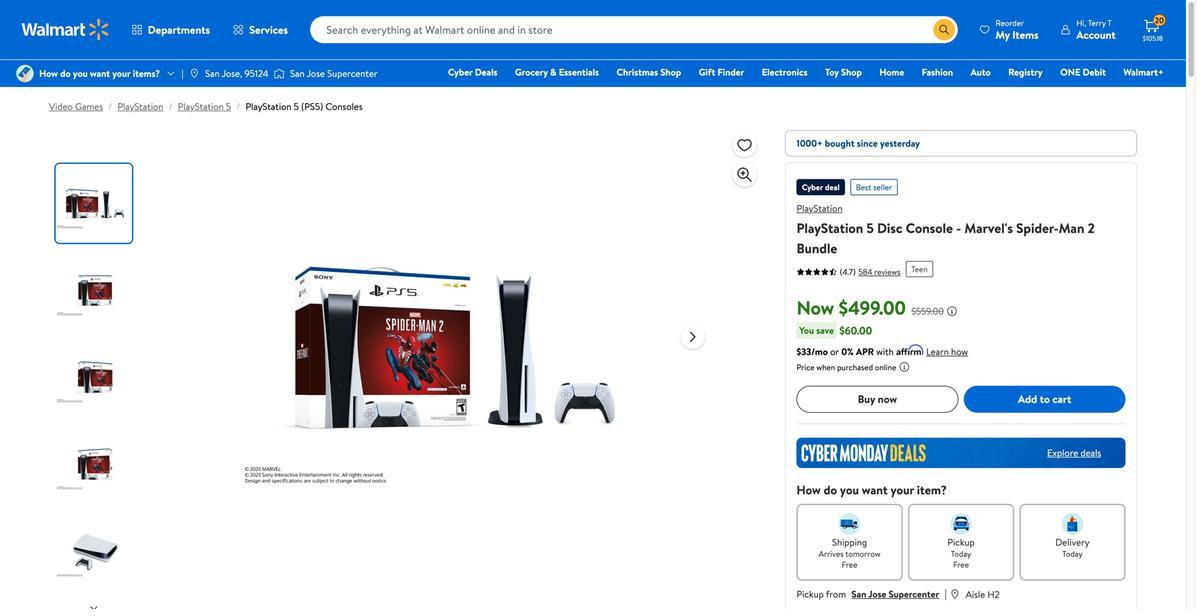 Task type: describe. For each thing, give the bounding box(es) containing it.
playstation 5 disc console - marvel's spider-man 2 bundle - image 1 of 6 image
[[56, 164, 135, 243]]

shop for toy shop
[[842, 66, 863, 79]]

terry
[[1089, 17, 1107, 29]]

pickup from san jose supercenter |
[[797, 587, 947, 602]]

0 horizontal spatial jose
[[307, 67, 325, 80]]

yesterday
[[881, 137, 921, 150]]

electronics link
[[756, 65, 814, 79]]

 image for san
[[274, 67, 285, 80]]

explore deals link
[[1042, 441, 1107, 465]]

price
[[797, 362, 815, 373]]

fashion
[[922, 66, 954, 79]]

playstation 5 disc console - marvel's spider-man 2 bundle - image 2 of 6 image
[[56, 251, 135, 330]]

&
[[551, 66, 557, 79]]

delivery
[[1056, 536, 1090, 549]]

 image for how
[[16, 65, 34, 82]]

playstation 5 disc console - marvel's spider-man 2 bundle image
[[238, 130, 670, 563]]

gift finder link
[[693, 65, 751, 79]]

shipping arrives tomorrow free
[[819, 536, 881, 571]]

learn how button
[[927, 345, 969, 359]]

debit
[[1084, 66, 1107, 79]]

to
[[1041, 392, 1051, 407]]

auto
[[971, 66, 991, 79]]

essentials
[[559, 66, 599, 79]]

home link
[[874, 65, 911, 79]]

5 inside playstation playstation 5 disc console - marvel's spider-man 2 bundle
[[867, 219, 874, 238]]

when
[[817, 362, 836, 373]]

san jose supercenter button
[[852, 588, 940, 601]]

pickup today free
[[948, 536, 975, 571]]

reviews
[[875, 266, 901, 278]]

free inside 'pickup today free'
[[954, 559, 970, 571]]

cyber deal
[[803, 182, 840, 193]]

christmas
[[617, 66, 659, 79]]

t
[[1108, 17, 1113, 29]]

playstation 5 disc console - marvel's spider-man 2 bundle - image 5 of 6 image
[[56, 513, 135, 592]]

deals
[[1081, 447, 1102, 460]]

$33/mo
[[797, 345, 829, 358]]

$559.00
[[912, 305, 945, 318]]

departments
[[148, 22, 210, 37]]

deals
[[475, 66, 498, 79]]

deal
[[826, 182, 840, 193]]

free inside shipping arrives tomorrow free
[[842, 559, 858, 571]]

gift
[[699, 66, 716, 79]]

electronics
[[762, 66, 808, 79]]

price when purchased online
[[797, 362, 897, 373]]

(4.7) 584 reviews
[[840, 266, 901, 278]]

san inside pickup from san jose supercenter |
[[852, 588, 867, 601]]

584 reviews link
[[856, 266, 901, 278]]

home
[[880, 66, 905, 79]]

now
[[878, 392, 898, 407]]

explore deals
[[1048, 447, 1102, 460]]

one debit
[[1061, 66, 1107, 79]]

christmas shop
[[617, 66, 682, 79]]

playstation 5 disc console - marvel's spider-man 2 bundle - image 4 of 6 image
[[56, 426, 135, 505]]

auto link
[[965, 65, 997, 79]]

delivery today
[[1056, 536, 1090, 560]]

1 / from the left
[[109, 100, 112, 113]]

items?
[[133, 67, 160, 80]]

apr
[[857, 345, 875, 358]]

departments button
[[120, 14, 222, 46]]

playstation 5 (ps5) consoles link
[[246, 100, 363, 113]]

0 horizontal spatial 5
[[226, 100, 231, 113]]

cyber for cyber deal
[[803, 182, 824, 193]]

reorder
[[996, 17, 1025, 29]]

playstation playstation 5 disc console - marvel's spider-man 2 bundle
[[797, 202, 1096, 258]]

bought
[[826, 137, 855, 150]]

video
[[49, 100, 73, 113]]

2 / from the left
[[169, 100, 172, 113]]

add to cart
[[1019, 392, 1072, 407]]

services
[[249, 22, 288, 37]]

finder
[[718, 66, 745, 79]]

or
[[831, 345, 840, 358]]

1 horizontal spatial playstation link
[[797, 202, 843, 215]]

seller
[[874, 182, 893, 193]]

san for san jose, 95124
[[205, 67, 220, 80]]

do for how do you want your item?
[[824, 482, 838, 499]]

account
[[1077, 27, 1117, 42]]

95124
[[245, 67, 269, 80]]

h2
[[988, 588, 1000, 602]]

0 vertical spatial |
[[182, 67, 184, 80]]

aisle
[[966, 588, 986, 602]]

services button
[[222, 14, 300, 46]]

jose inside pickup from san jose supercenter |
[[869, 588, 887, 601]]

arrives
[[819, 549, 844, 560]]

cart
[[1053, 392, 1072, 407]]

my
[[996, 27, 1011, 42]]



Task type: vqa. For each thing, say whether or not it's contained in the screenshot.
Reorder
yes



Task type: locate. For each thing, give the bounding box(es) containing it.
/ down san jose, 95124
[[237, 100, 240, 113]]

jose right the from
[[869, 588, 887, 601]]

0 horizontal spatial want
[[90, 67, 110, 80]]

cyber left the deal at right
[[803, 182, 824, 193]]

how for how do you want your item?
[[797, 482, 821, 499]]

teen
[[912, 264, 928, 275]]

| left aisle
[[945, 587, 947, 602]]

$499.00
[[839, 295, 907, 321]]

playstation down cyber deal
[[797, 202, 843, 215]]

you for how do you want your items?
[[73, 67, 88, 80]]

playstation down the items?
[[118, 100, 164, 113]]

jose,
[[222, 67, 242, 80]]

grocery & essentials
[[515, 66, 599, 79]]

1 horizontal spatial how
[[797, 482, 821, 499]]

1 vertical spatial do
[[824, 482, 838, 499]]

jose up the (ps5)
[[307, 67, 325, 80]]

you up intent image for shipping
[[841, 482, 860, 499]]

intent image for pickup image
[[951, 514, 973, 535]]

0 vertical spatial supercenter
[[327, 67, 378, 80]]

fashion link
[[916, 65, 960, 79]]

do for how do you want your items?
[[60, 67, 71, 80]]

Search search field
[[310, 16, 958, 43]]

0 horizontal spatial how
[[39, 67, 58, 80]]

cyber left deals
[[448, 66, 473, 79]]

how
[[39, 67, 58, 80], [797, 482, 821, 499]]

how for how do you want your items?
[[39, 67, 58, 80]]

video games / playstation / playstation 5 / playstation 5 (ps5) consoles
[[49, 100, 363, 113]]

today inside delivery today
[[1063, 549, 1083, 560]]

walmart image
[[22, 19, 109, 41]]

0 horizontal spatial san
[[205, 67, 220, 80]]

pickup for pickup today free
[[948, 536, 975, 549]]

1 horizontal spatial shop
[[842, 66, 863, 79]]

1 today from the left
[[952, 549, 972, 560]]

0 vertical spatial your
[[112, 67, 131, 80]]

want for items?
[[90, 67, 110, 80]]

1 horizontal spatial pickup
[[948, 536, 975, 549]]

shop right toy
[[842, 66, 863, 79]]

you save $60.00
[[800, 323, 873, 338]]

1 horizontal spatial supercenter
[[889, 588, 940, 601]]

1 horizontal spatial want
[[863, 482, 888, 499]]

registry link
[[1003, 65, 1049, 79]]

0 vertical spatial cyber
[[448, 66, 473, 79]]

1 free from the left
[[842, 559, 858, 571]]

| right the items?
[[182, 67, 184, 80]]

san right the from
[[852, 588, 867, 601]]

1 vertical spatial you
[[841, 482, 860, 499]]

0 horizontal spatial  image
[[16, 65, 34, 82]]

you
[[800, 324, 815, 337]]

playstation down the 95124
[[246, 100, 292, 113]]

pickup
[[948, 536, 975, 549], [797, 588, 824, 601]]

how do you want your items?
[[39, 67, 160, 80]]

one
[[1061, 66, 1081, 79]]

Walmart Site-Wide search field
[[310, 16, 958, 43]]

consoles
[[326, 100, 363, 113]]

1 horizontal spatial your
[[891, 482, 915, 499]]

next image image
[[88, 604, 99, 610]]

3 / from the left
[[237, 100, 240, 113]]

search icon image
[[939, 24, 950, 35]]

now
[[797, 295, 835, 321]]

0 vertical spatial do
[[60, 67, 71, 80]]

now $499.00
[[797, 295, 907, 321]]

intent image for delivery image
[[1062, 514, 1084, 535]]

pickup for pickup from san jose supercenter |
[[797, 588, 824, 601]]

0 vertical spatial pickup
[[948, 536, 975, 549]]

your for items?
[[112, 67, 131, 80]]

$33/mo or 0% apr with
[[797, 345, 894, 358]]

toy shop link
[[820, 65, 869, 79]]

1 horizontal spatial today
[[1063, 549, 1083, 560]]

1 horizontal spatial jose
[[869, 588, 887, 601]]

$105.18
[[1144, 34, 1164, 43]]

0 horizontal spatial today
[[952, 549, 972, 560]]

-
[[957, 219, 962, 238]]

0 horizontal spatial |
[[182, 67, 184, 80]]

1 horizontal spatial |
[[945, 587, 947, 602]]

intent image for shipping image
[[839, 514, 861, 535]]

1 vertical spatial jose
[[869, 588, 887, 601]]

san up playstation 5 (ps5) consoles link
[[290, 67, 305, 80]]

your left the items?
[[112, 67, 131, 80]]

do up shipping
[[824, 482, 838, 499]]

 image down walmart image
[[16, 65, 34, 82]]

0 horizontal spatial /
[[109, 100, 112, 113]]

explore
[[1048, 447, 1079, 460]]

0 horizontal spatial cyber
[[448, 66, 473, 79]]

today down the intent image for pickup
[[952, 549, 972, 560]]

2 today from the left
[[1063, 549, 1083, 560]]

0 horizontal spatial do
[[60, 67, 71, 80]]

you
[[73, 67, 88, 80], [841, 482, 860, 499]]

2
[[1088, 219, 1096, 238]]

2 shop from the left
[[842, 66, 863, 79]]

how
[[952, 345, 969, 358]]

with
[[877, 345, 894, 358]]

1 vertical spatial want
[[863, 482, 888, 499]]

cyber for cyber deals
[[448, 66, 473, 79]]

purchased
[[838, 362, 874, 373]]

(ps5)
[[301, 100, 323, 113]]

cyber deals link
[[442, 65, 504, 79]]

5 left disc
[[867, 219, 874, 238]]

 image
[[16, 65, 34, 82], [274, 67, 285, 80]]

584
[[859, 266, 873, 278]]

marvel's
[[965, 219, 1014, 238]]

playstation 5 link
[[178, 100, 231, 113]]

1 vertical spatial pickup
[[797, 588, 824, 601]]

2 free from the left
[[954, 559, 970, 571]]

20
[[1156, 15, 1165, 26]]

5
[[226, 100, 231, 113], [294, 100, 299, 113], [867, 219, 874, 238]]

0 horizontal spatial shop
[[661, 66, 682, 79]]

1 horizontal spatial do
[[824, 482, 838, 499]]

your left item?
[[891, 482, 915, 499]]

one debit link
[[1055, 65, 1113, 79]]

2 horizontal spatial 5
[[867, 219, 874, 238]]

shop
[[661, 66, 682, 79], [842, 66, 863, 79]]

registry
[[1009, 66, 1043, 79]]

0 vertical spatial want
[[90, 67, 110, 80]]

cyber monday deals image
[[797, 438, 1126, 469]]

1 horizontal spatial  image
[[274, 67, 285, 80]]

want up the games
[[90, 67, 110, 80]]

toy
[[826, 66, 839, 79]]

/
[[109, 100, 112, 113], [169, 100, 172, 113], [237, 100, 240, 113]]

2 horizontal spatial /
[[237, 100, 240, 113]]

grocery & essentials link
[[509, 65, 605, 79]]

christmas shop link
[[611, 65, 688, 79]]

affirm image
[[897, 345, 924, 355]]

playstation
[[118, 100, 164, 113], [178, 100, 224, 113], [246, 100, 292, 113], [797, 202, 843, 215], [797, 219, 864, 238]]

san jose supercenter
[[290, 67, 378, 80]]

today for delivery
[[1063, 549, 1083, 560]]

want for item?
[[863, 482, 888, 499]]

1 vertical spatial playstation link
[[797, 202, 843, 215]]

free up aisle
[[954, 559, 970, 571]]

next media item image
[[685, 329, 701, 345]]

best seller
[[856, 182, 893, 193]]

grocery
[[515, 66, 548, 79]]

0 vertical spatial you
[[73, 67, 88, 80]]

$60.00
[[840, 323, 873, 338]]

1 horizontal spatial /
[[169, 100, 172, 113]]

shipping
[[833, 536, 868, 549]]

supercenter
[[327, 67, 378, 80], [889, 588, 940, 601]]

cyber deals
[[448, 66, 498, 79]]

pickup down the intent image for pickup
[[948, 536, 975, 549]]

buy
[[858, 392, 876, 407]]

today down intent image for delivery
[[1063, 549, 1083, 560]]

console
[[906, 219, 954, 238]]

san jose, 95124
[[205, 67, 269, 80]]

jose
[[307, 67, 325, 80], [869, 588, 887, 601]]

item?
[[918, 482, 948, 499]]

you up video games link
[[73, 67, 88, 80]]

0 horizontal spatial supercenter
[[327, 67, 378, 80]]

you for how do you want your item?
[[841, 482, 860, 499]]

/ right the games
[[109, 100, 112, 113]]

hi, terry t account
[[1077, 17, 1117, 42]]

0%
[[842, 345, 854, 358]]

pickup inside pickup from san jose supercenter |
[[797, 588, 824, 601]]

1 vertical spatial cyber
[[803, 182, 824, 193]]

1000+
[[797, 137, 823, 150]]

hi,
[[1077, 17, 1087, 29]]

today inside 'pickup today free'
[[952, 549, 972, 560]]

2 horizontal spatial san
[[852, 588, 867, 601]]

san left 'jose,'
[[205, 67, 220, 80]]

from
[[826, 588, 847, 601]]

 image
[[189, 68, 200, 79]]

shop for christmas shop
[[661, 66, 682, 79]]

0 horizontal spatial playstation link
[[118, 100, 164, 113]]

playstation down 'jose,'
[[178, 100, 224, 113]]

san for san jose supercenter
[[290, 67, 305, 80]]

1 horizontal spatial cyber
[[803, 182, 824, 193]]

/ left 'playstation 5' link
[[169, 100, 172, 113]]

reorder my items
[[996, 17, 1039, 42]]

today
[[952, 549, 972, 560], [1063, 549, 1083, 560]]

zoom image modal image
[[737, 167, 753, 183]]

 image right the 95124
[[274, 67, 285, 80]]

playstation 5 disc console - marvel's spider-man 2 bundle - image 3 of 6 image
[[56, 338, 135, 417]]

0 vertical spatial how
[[39, 67, 58, 80]]

toy shop
[[826, 66, 863, 79]]

5 left the (ps5)
[[294, 100, 299, 113]]

since
[[858, 137, 878, 150]]

supercenter inside pickup from san jose supercenter |
[[889, 588, 940, 601]]

pickup left the from
[[797, 588, 824, 601]]

1 horizontal spatial you
[[841, 482, 860, 499]]

1 vertical spatial |
[[945, 587, 947, 602]]

|
[[182, 67, 184, 80], [945, 587, 947, 602]]

playstation link down the items?
[[118, 100, 164, 113]]

supercenter up consoles at the left of the page
[[327, 67, 378, 80]]

playstation up bundle
[[797, 219, 864, 238]]

1 horizontal spatial san
[[290, 67, 305, 80]]

want left item?
[[863, 482, 888, 499]]

1 shop from the left
[[661, 66, 682, 79]]

0 vertical spatial jose
[[307, 67, 325, 80]]

0 horizontal spatial you
[[73, 67, 88, 80]]

1000+ bought since yesterday
[[797, 137, 921, 150]]

free down shipping
[[842, 559, 858, 571]]

legal information image
[[900, 362, 910, 373]]

1 horizontal spatial free
[[954, 559, 970, 571]]

learn
[[927, 345, 950, 358]]

games
[[75, 100, 103, 113]]

0 horizontal spatial your
[[112, 67, 131, 80]]

spider-
[[1017, 219, 1059, 238]]

your for item?
[[891, 482, 915, 499]]

best
[[856, 182, 872, 193]]

video games link
[[49, 100, 103, 113]]

5 down 'jose,'
[[226, 100, 231, 113]]

1 vertical spatial supercenter
[[889, 588, 940, 601]]

learn more about strikethrough prices image
[[947, 306, 958, 317]]

do up the video
[[60, 67, 71, 80]]

1 vertical spatial how
[[797, 482, 821, 499]]

0 horizontal spatial pickup
[[797, 588, 824, 601]]

0 horizontal spatial free
[[842, 559, 858, 571]]

1 vertical spatial your
[[891, 482, 915, 499]]

playstation link down cyber deal
[[797, 202, 843, 215]]

add to favorites list, playstation 5 disc console - marvel's spider-man 2 bundle image
[[737, 137, 753, 154]]

1 horizontal spatial 5
[[294, 100, 299, 113]]

supercenter left aisle
[[889, 588, 940, 601]]

walmart+ link
[[1118, 65, 1171, 79]]

shop right christmas
[[661, 66, 682, 79]]

today for pickup
[[952, 549, 972, 560]]

0 vertical spatial playstation link
[[118, 100, 164, 113]]



